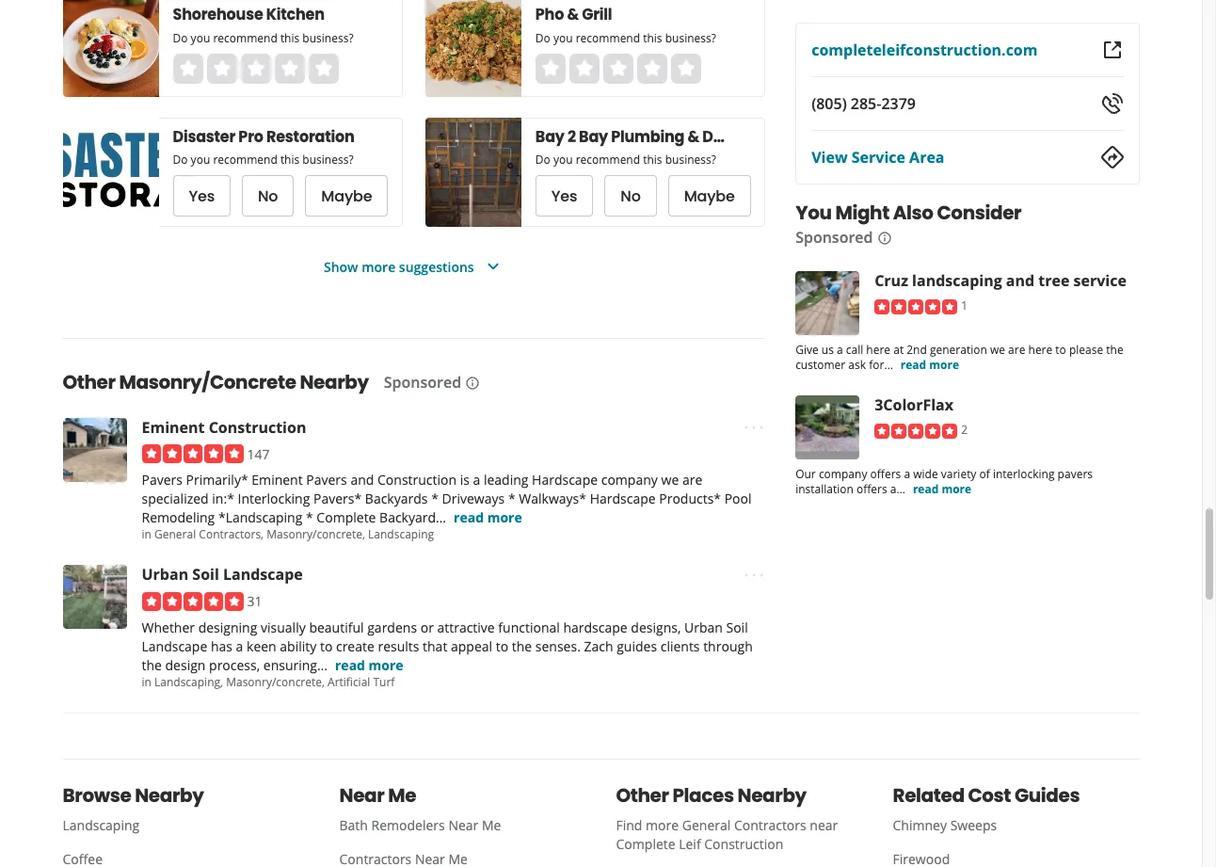 Task type: describe. For each thing, give the bounding box(es) containing it.
masonry/concrete
[[119, 369, 296, 395]]

eminent construction link
[[142, 417, 306, 438]]

plumbing
[[611, 126, 685, 148]]

our company offers a wide variety of interlocking pavers installation offers a…
[[796, 466, 1093, 497]]

eminent construction
[[142, 417, 306, 438]]

pro
[[239, 126, 263, 148]]

do for bay 2 bay plumbing & drains
[[536, 152, 551, 168]]

primarily*
[[186, 471, 248, 489]]

guides
[[1015, 782, 1080, 809]]

more for our company offers a wide variety of interlocking pavers installation offers a…
[[942, 481, 972, 497]]

chimney sweeps
[[893, 816, 997, 834]]

147
[[247, 445, 270, 463]]

construction inside other places nearby find more general contractors near complete leif construction
[[705, 835, 784, 853]]

read more link for at
[[901, 357, 960, 373]]

maybe button for bay 2 bay plumbing & drains
[[668, 175, 751, 217]]

ensuring…
[[263, 656, 328, 674]]

1 horizontal spatial to
[[496, 637, 509, 655]]

pho & grill link
[[536, 4, 729, 26]]

read more for at
[[901, 357, 960, 373]]

view service area
[[812, 147, 945, 168]]

& inside pho & grill link
[[567, 4, 579, 25]]

consider
[[937, 200, 1022, 226]]

call
[[846, 342, 864, 358]]

disaster
[[173, 126, 236, 148]]

read more link for variety
[[913, 481, 972, 497]]

24 more v2 image
[[743, 564, 766, 586]]

more inside other places nearby find more general contractors near complete leif construction
[[646, 816, 679, 834]]

attractive
[[437, 618, 495, 636]]

in landscaping, masonry/concrete, artificial turf
[[142, 674, 395, 690]]

completeleifconstruction.com
[[812, 40, 1038, 60]]

or
[[421, 618, 434, 636]]

2 inside bay 2 bay plumbing & drains link
[[568, 126, 576, 148]]

the inside give us a call here at 2nd generation we are here to please the customer ask for…
[[1107, 342, 1124, 358]]

landscaping,
[[154, 674, 223, 690]]

0 horizontal spatial the
[[142, 656, 162, 674]]

urban inside "whether designing visually beautiful gardens or attractive functional hardscape designs, urban soil landscape has a keen ability to create results that appeal to the senses. zach guides clients through the design process, ensuring…"
[[685, 618, 723, 636]]

interlocking
[[238, 490, 310, 508]]

ability
[[280, 637, 317, 655]]

complete inside other places nearby find more general contractors near complete leif construction
[[616, 835, 676, 853]]

tree
[[1039, 270, 1070, 291]]

yes button for disaster
[[173, 175, 231, 217]]

do for disaster pro restoration
[[173, 152, 188, 168]]

ask
[[849, 357, 866, 373]]

whether designing visually beautiful gardens or attractive functional hardscape designs, urban soil landscape has a keen ability to create results that appeal to the senses. zach guides clients through the design process, ensuring…
[[142, 618, 753, 674]]

1 here from the left
[[867, 342, 891, 358]]

24 more v2 image
[[743, 417, 766, 439]]

24 directions v2 image
[[1101, 146, 1124, 169]]

interlocking
[[993, 466, 1055, 482]]

bay 2 bay plumbing & drains link
[[536, 126, 752, 149]]

a inside our company offers a wide variety of interlocking pavers installation offers a…
[[904, 466, 911, 482]]

0 horizontal spatial me
[[388, 782, 416, 809]]

recommend for kitchen
[[213, 31, 278, 47]]

guides
[[617, 637, 657, 655]]

might
[[836, 200, 890, 226]]

other for other places nearby find more general contractors near complete leif construction
[[616, 782, 669, 809]]

nearby for other places nearby find more general contractors near complete leif construction
[[738, 782, 807, 809]]

business? for disaster pro restoration
[[303, 152, 354, 168]]

business? for pho & grill
[[665, 31, 716, 47]]

shorehouse kitchen
[[173, 4, 325, 25]]

2 bay from the left
[[579, 126, 608, 148]]

disaster pro restoration link
[[173, 126, 366, 149]]

1 vertical spatial hardscape
[[590, 490, 656, 508]]

offers left the a…
[[857, 481, 888, 497]]

0 vertical spatial landscaping
[[368, 527, 434, 543]]

at
[[894, 342, 904, 358]]

near
[[810, 816, 838, 834]]

backyards
[[365, 490, 428, 508]]

more for whether designing visually beautiful gardens or attractive functional hardscape designs, urban soil landscape has a keen ability to create results that appeal to the senses. zach guides clients through the design process, ensuring…
[[369, 656, 404, 674]]

1 horizontal spatial 2
[[962, 422, 968, 438]]

is
[[460, 471, 470, 489]]

24 chevron down v2 image
[[482, 255, 504, 278]]

this for pro
[[280, 152, 300, 168]]

more for give us a call here at 2nd generation we are here to please the customer ask for…
[[930, 357, 960, 373]]

beautiful
[[309, 618, 364, 636]]

chimney sweeps link
[[878, 809, 1140, 843]]

chimney
[[893, 816, 947, 834]]

read more for variety
[[913, 481, 972, 497]]

& inside bay 2 bay plumbing & drains link
[[688, 126, 700, 148]]

design
[[165, 656, 206, 674]]

you for shorehouse
[[191, 31, 210, 47]]

cruz landscaping and tree service link
[[875, 270, 1127, 291]]

and inside pavers primarily* eminent pavers and construction is a leading hardscape company we are specialized in:* interlocking pavers* backyards * driveways * walkways* hardscape products* pool remodeling *landscaping * complete backyard…
[[351, 471, 374, 489]]

general inside other places nearby find more general contractors near complete leif construction
[[682, 816, 731, 834]]

you
[[796, 200, 832, 226]]

give us a call here at 2nd generation we are here to please the customer ask for…
[[796, 342, 1124, 373]]

*landscaping
[[218, 509, 303, 527]]

a inside pavers primarily* eminent pavers and construction is a leading hardscape company we are specialized in:* interlocking pavers* backyards * driveways * walkways* hardscape products* pool remodeling *landscaping * complete backyard…
[[473, 471, 480, 489]]

wide
[[914, 466, 938, 482]]

no for bay
[[621, 185, 641, 207]]

bath remodelers near me link
[[324, 809, 586, 843]]

0 horizontal spatial nearby
[[135, 782, 204, 809]]

no button for bay
[[605, 175, 657, 217]]

in:*
[[212, 490, 234, 508]]

are inside pavers primarily* eminent pavers and construction is a leading hardscape company we are specialized in:* interlocking pavers* backyards * driveways * walkways* hardscape products* pool remodeling *landscaping * complete backyard…
[[683, 471, 703, 489]]

1 vertical spatial the
[[512, 637, 532, 655]]

bath
[[339, 816, 368, 834]]

pavers
[[1058, 466, 1093, 482]]

do for pho & grill
[[536, 31, 551, 47]]

pavers primarily* eminent pavers and construction is a leading hardscape company we are specialized in:* interlocking pavers* backyards * driveways * walkways* hardscape products* pool remodeling *landscaping * complete backyard…
[[142, 471, 752, 527]]

0 horizontal spatial eminent
[[142, 417, 205, 438]]

urban soil landscape link
[[142, 564, 303, 585]]

are inside give us a call here at 2nd generation we are here to please the customer ask for…
[[1009, 342, 1026, 358]]

0 vertical spatial urban
[[142, 564, 188, 585]]

a inside "whether designing visually beautiful gardens or attractive functional hardscape designs, urban soil landscape has a keen ability to create results that appeal to the senses. zach guides clients through the design process, ensuring…"
[[236, 637, 243, 655]]

contractors,
[[199, 527, 264, 543]]

2nd
[[907, 342, 927, 358]]

leading
[[484, 471, 529, 489]]

5 star rating image for 2
[[875, 424, 958, 439]]

eminent construction image
[[63, 418, 127, 482]]

1 horizontal spatial *
[[431, 490, 439, 508]]

keen
[[247, 637, 277, 655]]

this for kitchen
[[280, 31, 300, 47]]

urban soil landscape
[[142, 564, 303, 585]]

3colorflax link
[[875, 395, 954, 415]]

we inside pavers primarily* eminent pavers and construction is a leading hardscape company we are specialized in:* interlocking pavers* backyards * driveways * walkways* hardscape products* pool remodeling *landscaping * complete backyard…
[[661, 471, 679, 489]]

1 horizontal spatial near
[[449, 816, 479, 834]]

sweeps
[[951, 816, 997, 834]]

in general contractors, masonry/concrete, landscaping
[[142, 527, 434, 543]]

designing
[[198, 618, 257, 636]]

do you recommend this business? for 2
[[536, 152, 716, 168]]

landscape inside "whether designing visually beautiful gardens or attractive functional hardscape designs, urban soil landscape has a keen ability to create results that appeal to the senses. zach guides clients through the design process, ensuring…"
[[142, 637, 207, 655]]

service
[[852, 147, 906, 168]]

yes button for bay
[[536, 175, 594, 217]]

recommend for pro
[[213, 152, 278, 168]]

find
[[616, 816, 643, 834]]

0 horizontal spatial construction
[[209, 417, 306, 438]]

cost
[[968, 782, 1011, 809]]

completeleifconstruction.com link
[[812, 40, 1038, 60]]

create
[[336, 637, 375, 655]]

has
[[211, 637, 233, 655]]

pho
[[536, 4, 564, 25]]

nearby for other masonry/concrete nearby
[[300, 369, 369, 395]]

functional
[[498, 618, 560, 636]]

shorehouse
[[173, 4, 263, 25]]

31
[[247, 592, 262, 610]]

more inside button
[[362, 258, 396, 275]]

artificial
[[328, 674, 370, 690]]

(805)
[[812, 93, 847, 114]]

our
[[796, 466, 816, 482]]

0 horizontal spatial near
[[339, 782, 385, 809]]

sponsored for you might also consider
[[796, 227, 873, 248]]

1 bay from the left
[[536, 126, 565, 148]]



Task type: vqa. For each thing, say whether or not it's contained in the screenshot.
Search associated with Search as map moves
no



Task type: locate. For each thing, give the bounding box(es) containing it.
read more up 3colorflax link
[[901, 357, 960, 373]]

urban up whether
[[142, 564, 188, 585]]

None radio
[[274, 54, 305, 84], [308, 54, 339, 84], [671, 54, 701, 84], [274, 54, 305, 84], [308, 54, 339, 84], [671, 54, 701, 84]]

construction up backyards
[[378, 471, 457, 489]]

pavers up pavers*
[[306, 471, 347, 489]]

complete
[[317, 509, 376, 527], [616, 835, 676, 853]]

1 horizontal spatial landscape
[[223, 564, 303, 585]]

2 yes from the left
[[552, 185, 578, 207]]

cruz
[[875, 270, 909, 291]]

0 vertical spatial general
[[154, 527, 196, 543]]

cruz landscaping and tree service
[[875, 270, 1127, 291]]

zach
[[584, 637, 613, 655]]

1 horizontal spatial yes button
[[536, 175, 594, 217]]

cruz landscaping and tree service image
[[796, 271, 860, 335]]

(no rating) image for &
[[536, 54, 701, 84]]

landscape down whether
[[142, 637, 207, 655]]

variety
[[941, 466, 977, 482]]

None radio
[[173, 54, 203, 84], [207, 54, 237, 84], [241, 54, 271, 84], [536, 54, 566, 84], [569, 54, 600, 84], [603, 54, 634, 84], [637, 54, 667, 84], [173, 54, 203, 84], [207, 54, 237, 84], [241, 54, 271, 84], [536, 54, 566, 84], [569, 54, 600, 84], [603, 54, 634, 84], [637, 54, 667, 84]]

0 vertical spatial &
[[567, 4, 579, 25]]

construction
[[209, 417, 306, 438], [378, 471, 457, 489], [705, 835, 784, 853]]

turf
[[373, 674, 395, 690]]

2 up "variety"
[[962, 422, 968, 438]]

photo of bay 2 bay plumbing & drains image
[[425, 118, 521, 227]]

maybe button down drains
[[668, 175, 751, 217]]

to inside give us a call here at 2nd generation we are here to please the customer ask for…
[[1056, 342, 1067, 358]]

0 vertical spatial landscape
[[223, 564, 303, 585]]

& left drains
[[688, 126, 700, 148]]

2 vertical spatial construction
[[705, 835, 784, 853]]

2 pavers from the left
[[306, 471, 347, 489]]

driveways
[[442, 490, 505, 508]]

1 maybe button from the left
[[305, 175, 388, 217]]

gardens
[[367, 618, 417, 636]]

maybe button down restoration at the left of page
[[305, 175, 388, 217]]

urban up 'clients'
[[685, 618, 723, 636]]

a left wide on the right bottom of page
[[904, 466, 911, 482]]

0 horizontal spatial here
[[867, 342, 891, 358]]

1 vertical spatial complete
[[616, 835, 676, 853]]

this for 2
[[643, 152, 662, 168]]

16 info v2 image
[[465, 376, 480, 391]]

photo of disaster pro restoration image
[[63, 118, 159, 227]]

2 no from the left
[[621, 185, 641, 207]]

3colorflax image
[[796, 395, 860, 459]]

1 rating element from the left
[[173, 54, 339, 84]]

read more for construction
[[454, 509, 522, 527]]

in left landscaping,
[[142, 674, 152, 690]]

1 vertical spatial &
[[688, 126, 700, 148]]

here left please
[[1029, 342, 1053, 358]]

read for or
[[335, 656, 365, 674]]

do you recommend this business? for kitchen
[[173, 31, 354, 47]]

0 horizontal spatial urban
[[142, 564, 188, 585]]

do down shorehouse
[[173, 31, 188, 47]]

maybe
[[321, 185, 372, 207], [684, 185, 735, 207]]

0 horizontal spatial maybe
[[321, 185, 372, 207]]

you for disaster
[[191, 152, 210, 168]]

find more general contractors near complete leif construction link
[[601, 809, 878, 861]]

0 horizontal spatial general
[[154, 527, 196, 543]]

yes for disaster
[[189, 185, 215, 207]]

do you recommend this business? down pho & grill link
[[536, 31, 716, 47]]

5 star rating image for 1
[[875, 299, 958, 314]]

other up eminent construction image
[[63, 369, 116, 395]]

near
[[339, 782, 385, 809], [449, 816, 479, 834]]

of
[[980, 466, 990, 482]]

clients
[[661, 637, 700, 655]]

1 horizontal spatial urban
[[685, 618, 723, 636]]

recommend
[[213, 31, 278, 47], [576, 31, 640, 47], [213, 152, 278, 168], [576, 152, 640, 168]]

1 vertical spatial are
[[683, 471, 703, 489]]

2 here from the left
[[1029, 342, 1053, 358]]

1 vertical spatial 2
[[962, 422, 968, 438]]

me up remodelers
[[388, 782, 416, 809]]

more down results on the left bottom of page
[[369, 656, 404, 674]]

suggestions
[[399, 258, 474, 275]]

&
[[567, 4, 579, 25], [688, 126, 700, 148]]

maybe for disaster pro restoration
[[321, 185, 372, 207]]

read more down create
[[335, 656, 404, 674]]

1 vertical spatial masonry/concrete,
[[226, 674, 325, 690]]

to down beautiful
[[320, 637, 333, 655]]

eminent inside pavers primarily* eminent pavers and construction is a leading hardscape company we are specialized in:* interlocking pavers* backyards * driveways * walkways* hardscape products* pool remodeling *landscaping * complete backyard…
[[252, 471, 303, 489]]

2 maybe button from the left
[[668, 175, 751, 217]]

do you recommend this business? down disaster pro restoration
[[173, 152, 354, 168]]

1 horizontal spatial construction
[[378, 471, 457, 489]]

0 horizontal spatial no button
[[242, 175, 294, 217]]

we right generation at the top right of the page
[[990, 342, 1006, 358]]

general up leif
[[682, 816, 731, 834]]

construction up 147
[[209, 417, 306, 438]]

visually
[[261, 618, 306, 636]]

you down shorehouse
[[191, 31, 210, 47]]

in for urban soil landscape
[[142, 674, 152, 690]]

other up find
[[616, 782, 669, 809]]

the down functional
[[512, 637, 532, 655]]

1 vertical spatial urban
[[685, 618, 723, 636]]

0 vertical spatial sponsored
[[796, 227, 873, 248]]

0 horizontal spatial rating element
[[173, 54, 339, 84]]

pavers up 'specialized'
[[142, 471, 183, 489]]

sponsored for other masonry/concrete nearby
[[384, 372, 461, 393]]

this for &
[[643, 31, 662, 47]]

2 horizontal spatial nearby
[[738, 782, 807, 809]]

show more suggestions
[[324, 258, 474, 275]]

hardscape left products*
[[590, 490, 656, 508]]

1 vertical spatial soil
[[726, 618, 748, 636]]

leif
[[679, 835, 701, 853]]

0 vertical spatial 2
[[568, 126, 576, 148]]

the right please
[[1107, 342, 1124, 358]]

masonry/concrete, down keen
[[226, 674, 325, 690]]

view service area link
[[812, 147, 945, 168]]

0 vertical spatial masonry/concrete,
[[267, 527, 365, 543]]

here left at
[[867, 342, 891, 358]]

are
[[1009, 342, 1026, 358], [683, 471, 703, 489]]

read down driveways
[[454, 509, 484, 527]]

(no rating) image
[[173, 54, 339, 84], [536, 54, 701, 84]]

* up "backyard…"
[[431, 490, 439, 508]]

do for shorehouse kitchen
[[173, 31, 188, 47]]

rating element for kitchen
[[173, 54, 339, 84]]

us
[[822, 342, 834, 358]]

this down pho & grill link
[[643, 31, 662, 47]]

complete down find
[[616, 835, 676, 853]]

2 horizontal spatial *
[[508, 490, 516, 508]]

1 horizontal spatial (no rating) image
[[536, 54, 701, 84]]

0 horizontal spatial landscape
[[142, 637, 207, 655]]

0 horizontal spatial and
[[351, 471, 374, 489]]

no for restoration
[[258, 185, 278, 207]]

business? for shorehouse kitchen
[[303, 31, 354, 47]]

1 horizontal spatial are
[[1009, 342, 1026, 358]]

0 horizontal spatial bay
[[536, 126, 565, 148]]

grill
[[582, 4, 612, 25]]

offers left wide on the right bottom of page
[[871, 466, 901, 482]]

landscaping link
[[48, 809, 309, 843]]

maybe button for disaster pro restoration
[[305, 175, 388, 217]]

5 star rating image down "3colorflax" at the top right of the page
[[875, 424, 958, 439]]

photo of pho & grill image
[[425, 0, 521, 97]]

installation
[[796, 481, 854, 497]]

hardscape
[[563, 618, 628, 636]]

business? down kitchen
[[303, 31, 354, 47]]

2 rating element from the left
[[536, 54, 701, 84]]

read more down driveways
[[454, 509, 522, 527]]

construction down contractors
[[705, 835, 784, 853]]

1 horizontal spatial company
[[819, 466, 868, 482]]

1 vertical spatial construction
[[378, 471, 457, 489]]

browse
[[63, 782, 131, 809]]

1 horizontal spatial here
[[1029, 342, 1053, 358]]

rating element down pho & grill link
[[536, 54, 701, 84]]

you down pho & grill
[[554, 31, 573, 47]]

24 external link v2 image
[[1101, 39, 1124, 61]]

0 horizontal spatial other
[[63, 369, 116, 395]]

company inside our company offers a wide variety of interlocking pavers installation offers a…
[[819, 466, 868, 482]]

yes button right the photo of bay 2 bay plumbing & drains
[[536, 175, 594, 217]]

2 no button from the left
[[605, 175, 657, 217]]

soil down contractors,
[[192, 564, 219, 585]]

other inside other places nearby find more general contractors near complete leif construction
[[616, 782, 669, 809]]

1 vertical spatial other
[[616, 782, 669, 809]]

read more right the a…
[[913, 481, 972, 497]]

sponsored left 16 info v2 image
[[384, 372, 461, 393]]

1 horizontal spatial me
[[482, 816, 501, 834]]

maybe button
[[305, 175, 388, 217], [668, 175, 751, 217]]

1
[[962, 298, 968, 314]]

5 star rating image up "primarily*"
[[142, 445, 243, 464]]

0 vertical spatial and
[[1006, 270, 1035, 291]]

pho & grill
[[536, 4, 612, 25]]

0 horizontal spatial soil
[[192, 564, 219, 585]]

read for at
[[901, 357, 927, 373]]

1 horizontal spatial soil
[[726, 618, 748, 636]]

products*
[[659, 490, 721, 508]]

no button down disaster pro restoration link
[[242, 175, 294, 217]]

more
[[362, 258, 396, 275], [930, 357, 960, 373], [942, 481, 972, 497], [487, 509, 522, 527], [369, 656, 404, 674], [646, 816, 679, 834]]

and
[[1006, 270, 1035, 291], [351, 471, 374, 489]]

area
[[910, 147, 945, 168]]

1 maybe from the left
[[321, 185, 372, 207]]

(no rating) image for kitchen
[[173, 54, 339, 84]]

1 horizontal spatial maybe
[[684, 185, 735, 207]]

you down bay 2 bay plumbing & drains link
[[554, 152, 573, 168]]

yes for bay
[[552, 185, 578, 207]]

0 horizontal spatial pavers
[[142, 471, 183, 489]]

1 vertical spatial in
[[142, 674, 152, 690]]

hardscape up walkways*
[[532, 471, 598, 489]]

you for bay
[[554, 152, 573, 168]]

1 horizontal spatial complete
[[616, 835, 676, 853]]

read more link for or
[[335, 656, 404, 674]]

company inside pavers primarily* eminent pavers and construction is a leading hardscape company we are specialized in:* interlocking pavers* backyards * driveways * walkways* hardscape products* pool remodeling *landscaping * complete backyard…
[[601, 471, 658, 489]]

specialized
[[142, 490, 209, 508]]

eminent up interlocking
[[252, 471, 303, 489]]

2 horizontal spatial to
[[1056, 342, 1067, 358]]

you
[[191, 31, 210, 47], [554, 31, 573, 47], [191, 152, 210, 168], [554, 152, 573, 168]]

a right is
[[473, 471, 480, 489]]

3colorflax
[[875, 395, 954, 415]]

a right has
[[236, 637, 243, 655]]

shorehouse kitchen link
[[173, 4, 366, 26]]

1 no from the left
[[258, 185, 278, 207]]

and left tree
[[1006, 270, 1035, 291]]

photo of shorehouse kitchen image
[[63, 0, 159, 97]]

soil inside "whether designing visually beautiful gardens or attractive functional hardscape designs, urban soil landscape has a keen ability to create results that appeal to the senses. zach guides clients through the design process, ensuring…"
[[726, 618, 748, 636]]

0 vertical spatial me
[[388, 782, 416, 809]]

1 pavers from the left
[[142, 471, 183, 489]]

1 vertical spatial general
[[682, 816, 731, 834]]

1 horizontal spatial we
[[990, 342, 1006, 358]]

0 horizontal spatial we
[[661, 471, 679, 489]]

also
[[893, 200, 934, 226]]

landscaping
[[912, 270, 1002, 291]]

you for pho
[[554, 31, 573, 47]]

yes right the photo of bay 2 bay plumbing & drains
[[552, 185, 578, 207]]

yes down the disaster
[[189, 185, 215, 207]]

5 star rating image for 31
[[142, 592, 243, 611]]

16 info v2 image
[[877, 231, 892, 246]]

rating element
[[173, 54, 339, 84], [536, 54, 701, 84]]

read more link right the a…
[[913, 481, 972, 497]]

bay right the photo of bay 2 bay plumbing & drains
[[536, 126, 565, 148]]

1 vertical spatial and
[[351, 471, 374, 489]]

this down disaster pro restoration link
[[280, 152, 300, 168]]

read for construction
[[454, 509, 484, 527]]

2 maybe from the left
[[684, 185, 735, 207]]

yes button down the disaster
[[173, 175, 231, 217]]

1 horizontal spatial general
[[682, 816, 731, 834]]

1 horizontal spatial and
[[1006, 270, 1035, 291]]

for…
[[869, 357, 893, 373]]

0 horizontal spatial 2
[[568, 126, 576, 148]]

2379
[[882, 93, 916, 114]]

2 horizontal spatial construction
[[705, 835, 784, 853]]

285-
[[851, 93, 882, 114]]

more right the show
[[362, 258, 396, 275]]

landscaping down the browse
[[63, 816, 140, 834]]

whether
[[142, 618, 195, 636]]

related
[[893, 782, 965, 809]]

hardscape
[[532, 471, 598, 489], [590, 490, 656, 508]]

* down leading on the bottom left
[[508, 490, 516, 508]]

the
[[1107, 342, 1124, 358], [512, 637, 532, 655], [142, 656, 162, 674]]

to left please
[[1056, 342, 1067, 358]]

show more suggestions button
[[324, 255, 504, 278]]

more right find
[[646, 816, 679, 834]]

business? down drains
[[665, 152, 716, 168]]

1 horizontal spatial the
[[512, 637, 532, 655]]

this down plumbing
[[643, 152, 662, 168]]

pavers
[[142, 471, 183, 489], [306, 471, 347, 489]]

1 horizontal spatial pavers
[[306, 471, 347, 489]]

read more link up 3colorflax link
[[901, 357, 960, 373]]

1 vertical spatial landscaping
[[63, 816, 140, 834]]

disaster pro restoration
[[173, 126, 355, 148]]

no button for restoration
[[242, 175, 294, 217]]

1 yes from the left
[[189, 185, 215, 207]]

me right remodelers
[[482, 816, 501, 834]]

0 vertical spatial the
[[1107, 342, 1124, 358]]

1 vertical spatial sponsored
[[384, 372, 461, 393]]

read more link for construction
[[454, 509, 522, 527]]

24 phone v2 image
[[1101, 92, 1124, 115]]

5 star rating image for 147
[[142, 445, 243, 464]]

0 horizontal spatial landscaping
[[63, 816, 140, 834]]

1 vertical spatial near
[[449, 816, 479, 834]]

0 vertical spatial we
[[990, 342, 1006, 358]]

in for eminent construction
[[142, 527, 152, 543]]

near me
[[339, 782, 416, 809]]

pool
[[725, 490, 752, 508]]

0 horizontal spatial no
[[258, 185, 278, 207]]

kitchen
[[266, 4, 325, 25]]

0 horizontal spatial &
[[567, 4, 579, 25]]

company
[[819, 466, 868, 482], [601, 471, 658, 489]]

construction inside pavers primarily* eminent pavers and construction is a leading hardscape company we are specialized in:* interlocking pavers* backyards * driveways * walkways* hardscape products* pool remodeling *landscaping * complete backyard…
[[378, 471, 457, 489]]

soil up through in the right of the page
[[726, 618, 748, 636]]

recommend for &
[[576, 31, 640, 47]]

0 vertical spatial eminent
[[142, 417, 205, 438]]

do you recommend this business? for &
[[536, 31, 716, 47]]

0 horizontal spatial company
[[601, 471, 658, 489]]

eminent down masonry/concrete
[[142, 417, 205, 438]]

other masonry/concrete nearby
[[63, 369, 369, 395]]

0 horizontal spatial yes
[[189, 185, 215, 207]]

read for variety
[[913, 481, 939, 497]]

remodeling
[[142, 509, 215, 527]]

the left design
[[142, 656, 162, 674]]

that
[[423, 637, 448, 655]]

browse nearby
[[63, 782, 204, 809]]

1 horizontal spatial eminent
[[252, 471, 303, 489]]

more for pavers primarily* eminent pavers and construction is a leading hardscape company we are specialized in:* interlocking pavers* backyards * driveways * walkways* hardscape products* pool remodeling *landscaping * complete backyard…
[[487, 509, 522, 527]]

1 horizontal spatial rating element
[[536, 54, 701, 84]]

1 horizontal spatial other
[[616, 782, 669, 809]]

more right 2nd
[[930, 357, 960, 373]]

to
[[1056, 342, 1067, 358], [320, 637, 333, 655], [496, 637, 509, 655]]

nearby inside other places nearby find more general contractors near complete leif construction
[[738, 782, 807, 809]]

recommend down pro
[[213, 152, 278, 168]]

0 horizontal spatial complete
[[317, 509, 376, 527]]

read more for or
[[335, 656, 404, 674]]

landscaping
[[368, 527, 434, 543], [63, 816, 140, 834]]

results
[[378, 637, 419, 655]]

1 horizontal spatial bay
[[579, 126, 608, 148]]

urban soil landscape image
[[63, 565, 127, 629]]

related cost guides
[[893, 782, 1080, 809]]

1 horizontal spatial landscaping
[[368, 527, 434, 543]]

complete down pavers*
[[317, 509, 376, 527]]

0 horizontal spatial to
[[320, 637, 333, 655]]

walkways*
[[519, 490, 587, 508]]

1 (no rating) image from the left
[[173, 54, 339, 84]]

maybe down restoration at the left of page
[[321, 185, 372, 207]]

do you recommend this business? down bay 2 bay plumbing & drains link
[[536, 152, 716, 168]]

yes
[[189, 185, 215, 207], [552, 185, 578, 207]]

business? down restoration at the left of page
[[303, 152, 354, 168]]

do down pho
[[536, 31, 551, 47]]

1 horizontal spatial yes
[[552, 185, 578, 207]]

business? for bay 2 bay plumbing & drains
[[665, 152, 716, 168]]

no down disaster pro restoration link
[[258, 185, 278, 207]]

recommend down grill
[[576, 31, 640, 47]]

0 horizontal spatial *
[[306, 509, 313, 527]]

view
[[812, 147, 848, 168]]

other for other masonry/concrete nearby
[[63, 369, 116, 395]]

1 vertical spatial me
[[482, 816, 501, 834]]

recommend for 2
[[576, 152, 640, 168]]

do right the photo of bay 2 bay plumbing & drains
[[536, 152, 551, 168]]

2 left plumbing
[[568, 126, 576, 148]]

2 (no rating) image from the left
[[536, 54, 701, 84]]

0 horizontal spatial yes button
[[173, 175, 231, 217]]

0 horizontal spatial (no rating) image
[[173, 54, 339, 84]]

a inside give us a call here at 2nd generation we are here to please the customer ask for…
[[837, 342, 843, 358]]

contractors
[[734, 816, 807, 834]]

landscape up 31
[[223, 564, 303, 585]]

rating element for &
[[536, 54, 701, 84]]

2 yes button from the left
[[536, 175, 594, 217]]

* down interlocking
[[306, 509, 313, 527]]

maybe for bay 2 bay plumbing & drains
[[684, 185, 735, 207]]

1 no button from the left
[[242, 175, 294, 217]]

generation
[[930, 342, 988, 358]]

read right the a…
[[913, 481, 939, 497]]

no button down bay 2 bay plumbing & drains link
[[605, 175, 657, 217]]

0 vertical spatial in
[[142, 527, 152, 543]]

more down driveways
[[487, 509, 522, 527]]

1 horizontal spatial no
[[621, 185, 641, 207]]

to right appeal
[[496, 637, 509, 655]]

1 in from the top
[[142, 527, 152, 543]]

read down create
[[335, 656, 365, 674]]

1 horizontal spatial maybe button
[[668, 175, 751, 217]]

1 yes button from the left
[[173, 175, 231, 217]]

complete inside pavers primarily* eminent pavers and construction is a leading hardscape company we are specialized in:* interlocking pavers* backyards * driveways * walkways* hardscape products* pool remodeling *landscaping * complete backyard…
[[317, 509, 376, 527]]

sponsored down you
[[796, 227, 873, 248]]

we inside give us a call here at 2nd generation we are here to please the customer ask for…
[[990, 342, 1006, 358]]

do you recommend this business? for pro
[[173, 152, 354, 168]]

are right generation at the top right of the page
[[1009, 342, 1026, 358]]

& right pho
[[567, 4, 579, 25]]

0 vertical spatial other
[[63, 369, 116, 395]]

5 star rating image
[[875, 299, 958, 314], [875, 424, 958, 439], [142, 445, 243, 464], [142, 592, 243, 611]]

rating element down shorehouse kitchen
[[173, 54, 339, 84]]

we up products*
[[661, 471, 679, 489]]

0 horizontal spatial sponsored
[[384, 372, 461, 393]]

1 horizontal spatial nearby
[[300, 369, 369, 395]]

read right for…
[[901, 357, 927, 373]]

0 vertical spatial hardscape
[[532, 471, 598, 489]]

0 horizontal spatial maybe button
[[305, 175, 388, 217]]

a…
[[891, 481, 906, 497]]

recommend down bay 2 bay plumbing & drains link
[[576, 152, 640, 168]]

soil
[[192, 564, 219, 585], [726, 618, 748, 636]]

yes button
[[173, 175, 231, 217], [536, 175, 594, 217]]

urban
[[142, 564, 188, 585], [685, 618, 723, 636]]

0 vertical spatial near
[[339, 782, 385, 809]]

near right remodelers
[[449, 816, 479, 834]]

1 horizontal spatial sponsored
[[796, 227, 873, 248]]

2 in from the top
[[142, 674, 152, 690]]

service
[[1074, 270, 1127, 291]]



